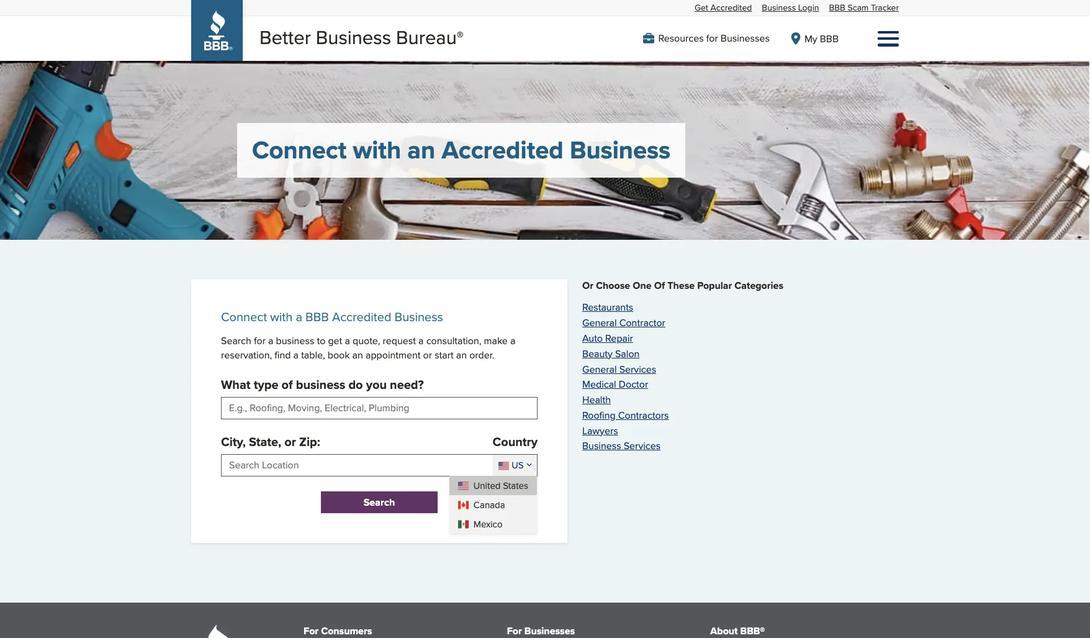 Task type: vqa. For each thing, say whether or not it's contained in the screenshot.
an to the middle
yes



Task type: locate. For each thing, give the bounding box(es) containing it.
search up what at the left bottom
[[221, 334, 252, 348]]

get
[[328, 334, 343, 348]]

0 horizontal spatial an
[[353, 348, 363, 362]]

for right resources
[[707, 31, 719, 45]]

business
[[276, 334, 315, 348], [296, 375, 346, 394]]

medical doctor link
[[583, 377, 649, 392]]

business login link
[[763, 1, 820, 14]]

canada option
[[450, 495, 537, 514]]

what
[[221, 375, 251, 394]]

restaurants link
[[583, 300, 634, 315]]

1 vertical spatial search
[[364, 495, 395, 509]]

business services link
[[583, 439, 661, 453]]

businesses
[[721, 31, 770, 45]]

business
[[763, 1, 797, 14], [316, 24, 391, 51], [570, 132, 671, 168], [395, 308, 443, 326], [583, 439, 622, 453]]

country
[[493, 432, 538, 451]]

bbb right my
[[821, 31, 839, 46]]

0 vertical spatial for
[[707, 31, 719, 45]]

1 horizontal spatial or
[[423, 348, 432, 362]]

health
[[583, 393, 611, 407]]

services up the doctor
[[620, 362, 657, 376]]

medical
[[583, 377, 617, 392]]

services down contractors
[[624, 439, 661, 453]]

us
[[512, 459, 524, 472]]

0 horizontal spatial for
[[254, 334, 266, 348]]

for
[[707, 31, 719, 45], [254, 334, 266, 348]]

bureau
[[396, 24, 457, 51]]

search inside button
[[364, 495, 395, 509]]

business down "table,"
[[296, 375, 346, 394]]

of
[[655, 278, 665, 293]]

business inside search for a business to get a quote, request a consultation, make a reservation, find a table, book an appointment or start an order.
[[276, 334, 315, 348]]

you
[[366, 375, 387, 394]]

list box containing united states
[[450, 476, 537, 534]]

or left start
[[423, 348, 432, 362]]

united states option
[[450, 476, 537, 495]]

1 vertical spatial for
[[254, 334, 266, 348]]

a right "get"
[[345, 334, 350, 348]]

for left find in the left bottom of the page
[[254, 334, 266, 348]]

with
[[353, 132, 401, 168], [270, 308, 293, 326]]

mexico
[[474, 518, 503, 531]]

state,
[[249, 432, 282, 451]]

search down city, state, or zip: field
[[364, 495, 395, 509]]

1 vertical spatial business
[[296, 375, 346, 394]]

auto
[[583, 331, 603, 345]]

get accredited link
[[695, 1, 753, 14]]

1 vertical spatial connect
[[221, 308, 267, 326]]

general up medical
[[583, 362, 617, 376]]

or
[[423, 348, 432, 362], [285, 432, 296, 451]]

contractor
[[620, 316, 666, 330]]

login
[[799, 1, 820, 14]]

bbb up to
[[306, 308, 329, 326]]

2 vertical spatial accredited
[[332, 308, 392, 326]]

0 horizontal spatial or
[[285, 432, 296, 451]]

scam
[[848, 1, 869, 14]]

restaurants general contractor auto repair beauty salon general services medical doctor health roofing contractors lawyers business services
[[583, 300, 669, 453]]

categories
[[735, 278, 784, 293]]

2 horizontal spatial an
[[457, 348, 467, 362]]

mexico option
[[450, 514, 537, 534]]

0 horizontal spatial accredited
[[332, 308, 392, 326]]

search inside search for a business to get a quote, request a consultation, make a reservation, find a table, book an appointment or start an order.
[[221, 334, 252, 348]]

0 vertical spatial business
[[276, 334, 315, 348]]

get accredited
[[695, 1, 753, 14]]

search for search for a business to get a quote, request a consultation, make a reservation, find a table, book an appointment or start an order.
[[221, 334, 252, 348]]

1 horizontal spatial an
[[408, 132, 436, 168]]

0 vertical spatial with
[[353, 132, 401, 168]]

these
[[668, 278, 695, 293]]

connect for connect with a bbb accredited business
[[221, 308, 267, 326]]

1 horizontal spatial accredited
[[442, 132, 564, 168]]

1 vertical spatial accredited
[[442, 132, 564, 168]]

0 vertical spatial accredited
[[711, 1, 753, 14]]

business left to
[[276, 334, 315, 348]]

with for a
[[270, 308, 293, 326]]

one
[[633, 278, 652, 293]]

roofing
[[583, 408, 616, 422]]

US field
[[494, 455, 537, 476]]

0 vertical spatial or
[[423, 348, 432, 362]]

accredited
[[711, 1, 753, 14], [442, 132, 564, 168], [332, 308, 392, 326]]

search for a business to get a quote, request a consultation, make a reservation, find a table, book an appointment or start an order.
[[221, 334, 516, 362]]

general up auto
[[583, 316, 617, 330]]

1 vertical spatial or
[[285, 432, 296, 451]]

search button
[[321, 491, 438, 513]]

for inside search for a business to get a quote, request a consultation, make a reservation, find a table, book an appointment or start an order.
[[254, 334, 266, 348]]

bbb scam tracker link
[[830, 1, 900, 14]]

bbb
[[830, 1, 846, 14], [821, 31, 839, 46], [306, 308, 329, 326]]

1 vertical spatial with
[[270, 308, 293, 326]]

0 vertical spatial connect
[[252, 132, 347, 168]]

City, State, or Zip: field
[[229, 455, 494, 476]]

services
[[620, 362, 657, 376], [624, 439, 661, 453]]

bbb left 'scam'
[[830, 1, 846, 14]]

or left zip:
[[285, 432, 296, 451]]

0 horizontal spatial search
[[221, 334, 252, 348]]

order.
[[470, 348, 495, 362]]

1 horizontal spatial search
[[364, 495, 395, 509]]

connect
[[252, 132, 347, 168], [221, 308, 267, 326]]

2 general from the top
[[583, 362, 617, 376]]

need?
[[390, 375, 424, 394]]

a
[[296, 308, 303, 326], [268, 334, 274, 348], [345, 334, 350, 348], [419, 334, 424, 348], [511, 334, 516, 348], [294, 348, 299, 362]]

my bbb button
[[790, 31, 839, 46]]

canada
[[474, 498, 505, 511]]

search
[[221, 334, 252, 348], [364, 495, 395, 509]]

resources for businesses
[[659, 31, 770, 45]]

general
[[583, 316, 617, 330], [583, 362, 617, 376]]

salon
[[616, 347, 640, 361]]

an
[[408, 132, 436, 168], [353, 348, 363, 362], [457, 348, 467, 362]]

0 vertical spatial search
[[221, 334, 252, 348]]

business for to
[[276, 334, 315, 348]]

health link
[[583, 393, 611, 407]]

search for search
[[364, 495, 395, 509]]

auto repair link
[[583, 331, 634, 345]]

beauty
[[583, 347, 613, 361]]

1 horizontal spatial with
[[353, 132, 401, 168]]

0 horizontal spatial with
[[270, 308, 293, 326]]

list box
[[450, 476, 537, 534]]

or choose one of these popular categories
[[583, 278, 784, 293]]

1 horizontal spatial for
[[707, 31, 719, 45]]

appointment
[[366, 348, 421, 362]]

1 vertical spatial general
[[583, 362, 617, 376]]

connect with an accredited business
[[252, 132, 671, 168]]

bbb image
[[191, 625, 244, 638]]

or
[[583, 278, 594, 293]]

0 vertical spatial general
[[583, 316, 617, 330]]

0 vertical spatial services
[[620, 362, 657, 376]]

a right request
[[419, 334, 424, 348]]



Task type: describe. For each thing, give the bounding box(es) containing it.
my
[[805, 31, 818, 46]]

table,
[[301, 348, 325, 362]]

business for do
[[296, 375, 346, 394]]

get
[[695, 1, 709, 14]]

popular
[[698, 278, 733, 293]]

states
[[503, 479, 529, 492]]

quote,
[[353, 334, 380, 348]]

city,
[[221, 432, 246, 451]]

0 vertical spatial bbb
[[830, 1, 846, 14]]

list box inside search for a business to get a quote, request a consultation, make a reservation, find a table, book an appointment or start an order. group
[[450, 476, 537, 534]]

a left find in the left bottom of the page
[[268, 334, 274, 348]]

search for a business to get a quote, request a consultation, make a reservation, find a table, book an appointment or start an order. group
[[221, 334, 538, 534]]

connect for connect with an accredited business
[[252, 132, 347, 168]]

general contractor link
[[583, 316, 666, 330]]

beauty salon link
[[583, 347, 640, 361]]

contractors
[[619, 408, 669, 422]]

choose
[[596, 278, 631, 293]]

what type of business do you need?
[[221, 375, 424, 394]]

united
[[474, 479, 501, 492]]

lawyers
[[583, 423, 619, 438]]

better business bureau ®
[[260, 24, 464, 51]]

type
[[254, 375, 279, 394]]

repair
[[606, 331, 634, 345]]

request
[[383, 334, 416, 348]]

What type of business do you need? search field
[[229, 398, 537, 419]]

to
[[317, 334, 326, 348]]

2 horizontal spatial accredited
[[711, 1, 753, 14]]

city, state, or zip:
[[221, 432, 320, 451]]

a up "table,"
[[296, 308, 303, 326]]

resources
[[659, 31, 704, 45]]

general services link
[[583, 362, 657, 376]]

for for search
[[254, 334, 266, 348]]

book
[[328, 348, 350, 362]]

a right find in the left bottom of the page
[[294, 348, 299, 362]]

a right make on the bottom of the page
[[511, 334, 516, 348]]

or inside search for a business to get a quote, request a consultation, make a reservation, find a table, book an appointment or start an order.
[[423, 348, 432, 362]]

1 general from the top
[[583, 316, 617, 330]]

for for resources
[[707, 31, 719, 45]]

bbb scam tracker
[[830, 1, 900, 14]]

find
[[275, 348, 291, 362]]

restaurants
[[583, 300, 634, 315]]

tracker
[[872, 1, 900, 14]]

my bbb
[[805, 31, 839, 46]]

united states
[[474, 479, 529, 492]]

consultation,
[[427, 334, 482, 348]]

resources for businesses link
[[643, 31, 770, 45]]

doctor
[[619, 377, 649, 392]]

roofing contractors link
[[583, 408, 669, 422]]

business login
[[763, 1, 820, 14]]

1 vertical spatial bbb
[[821, 31, 839, 46]]

with for an
[[353, 132, 401, 168]]

connect with a bbb accredited business
[[221, 308, 443, 326]]

®
[[457, 26, 464, 46]]

do
[[349, 375, 363, 394]]

better
[[260, 24, 311, 51]]

start
[[435, 348, 454, 362]]

of
[[282, 375, 293, 394]]

lawyers link
[[583, 423, 619, 438]]

reservation,
[[221, 348, 272, 362]]

2 vertical spatial bbb
[[306, 308, 329, 326]]

business inside restaurants general contractor auto repair beauty salon general services medical doctor health roofing contractors lawyers business services
[[583, 439, 622, 453]]

make
[[484, 334, 508, 348]]

1 vertical spatial services
[[624, 439, 661, 453]]

zip:
[[300, 432, 320, 451]]



